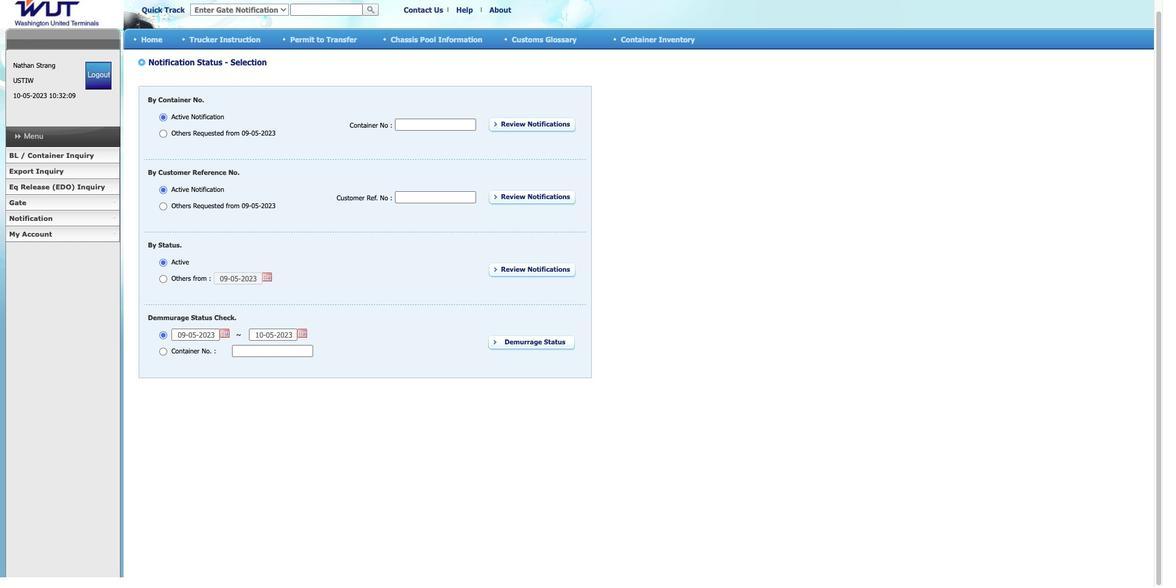 Task type: vqa. For each thing, say whether or not it's contained in the screenshot.
middle Inquiry
yes



Task type: describe. For each thing, give the bounding box(es) containing it.
export inquiry
[[9, 167, 64, 175]]

customs
[[512, 35, 543, 43]]

notification
[[9, 215, 53, 222]]

information
[[438, 35, 483, 43]]

05-
[[23, 91, 33, 99]]

ustiw
[[13, 76, 34, 84]]

export inquiry link
[[5, 164, 120, 179]]

strang
[[36, 61, 55, 69]]

my account link
[[5, 227, 120, 242]]

10:32:09
[[49, 91, 76, 99]]

glossary
[[546, 35, 577, 43]]

permit to transfer
[[290, 35, 357, 43]]

my account
[[9, 230, 52, 238]]

us
[[434, 5, 443, 14]]

my
[[9, 230, 20, 238]]

inquiry for container
[[66, 151, 94, 159]]

release
[[21, 183, 50, 191]]

chassis pool information
[[391, 35, 483, 43]]

10-05-2023 10:32:09
[[13, 91, 76, 99]]

bl / container inquiry
[[9, 151, 94, 159]]

contact us link
[[404, 5, 443, 14]]

login image
[[86, 62, 112, 90]]

pool
[[420, 35, 436, 43]]

eq release (edo) inquiry link
[[5, 179, 120, 195]]

bl
[[9, 151, 18, 159]]

1 horizontal spatial container
[[621, 35, 657, 43]]

inventory
[[659, 35, 695, 43]]

instruction
[[220, 35, 261, 43]]

contact
[[404, 5, 432, 14]]

export
[[9, 167, 34, 175]]

account
[[22, 230, 52, 238]]

gate link
[[5, 195, 120, 211]]

notification link
[[5, 211, 120, 227]]

help link
[[456, 5, 473, 14]]

track
[[165, 5, 185, 14]]

/
[[21, 151, 25, 159]]

eq
[[9, 183, 18, 191]]



Task type: locate. For each thing, give the bounding box(es) containing it.
inquiry
[[66, 151, 94, 159], [36, 167, 64, 175], [77, 183, 105, 191]]

eq release (edo) inquiry
[[9, 183, 105, 191]]

1 vertical spatial inquiry
[[36, 167, 64, 175]]

trucker
[[190, 35, 218, 43]]

about
[[490, 5, 511, 14]]

transfer
[[326, 35, 357, 43]]

gate
[[9, 199, 26, 207]]

10-
[[13, 91, 23, 99]]

quick track
[[142, 5, 185, 14]]

contact us
[[404, 5, 443, 14]]

quick
[[142, 5, 162, 14]]

container left inventory
[[621, 35, 657, 43]]

help
[[456, 5, 473, 14]]

1 vertical spatial container
[[28, 151, 64, 159]]

inquiry for (edo)
[[77, 183, 105, 191]]

container
[[621, 35, 657, 43], [28, 151, 64, 159]]

0 vertical spatial inquiry
[[66, 151, 94, 159]]

chassis
[[391, 35, 418, 43]]

nathan strang
[[13, 61, 55, 69]]

inquiry right (edo) on the top
[[77, 183, 105, 191]]

container up the export inquiry
[[28, 151, 64, 159]]

trucker instruction
[[190, 35, 261, 43]]

None text field
[[290, 4, 363, 16]]

0 horizontal spatial container
[[28, 151, 64, 159]]

about link
[[490, 5, 511, 14]]

inquiry up export inquiry link
[[66, 151, 94, 159]]

0 vertical spatial container
[[621, 35, 657, 43]]

nathan
[[13, 61, 34, 69]]

home
[[141, 35, 162, 43]]

2023
[[32, 91, 47, 99]]

container inventory
[[621, 35, 695, 43]]

to
[[317, 35, 324, 43]]

2 vertical spatial inquiry
[[77, 183, 105, 191]]

inquiry down bl / container inquiry
[[36, 167, 64, 175]]

customs glossary
[[512, 35, 577, 43]]

bl / container inquiry link
[[5, 148, 120, 164]]

permit
[[290, 35, 315, 43]]

(edo)
[[52, 183, 75, 191]]



